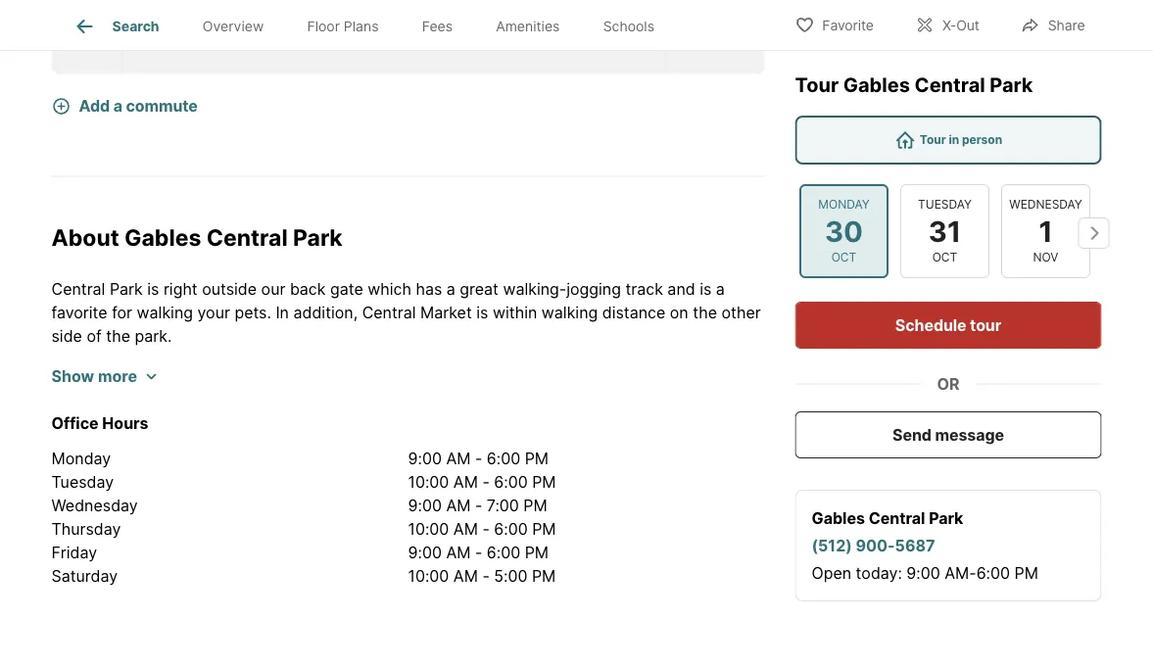 Task type: describe. For each thing, give the bounding box(es) containing it.
9:00 am - 6:00 pm for friday
[[408, 543, 549, 562]]

send message button
[[795, 412, 1102, 459]]

commute
[[126, 96, 198, 115]]

overview tab
[[181, 3, 285, 50]]

share
[[1048, 17, 1085, 34]]

today:
[[856, 563, 902, 582]]

oct for 31
[[932, 250, 957, 265]]

right
[[164, 279, 198, 298]]

10:00 am - 6:00 pm for thursday
[[408, 519, 556, 538]]

6:00 for thursday
[[494, 519, 528, 538]]

am for monday
[[446, 449, 471, 468]]

suite
[[385, 25, 421, 45]]

central park is right outside our back gate which has a great walking-jogging track and is a favorite for walking your pets. in addition, central market is within walking distance on the other side of the park.
[[51, 279, 761, 345]]

pm for monday
[[525, 449, 549, 468]]

0 horizontal spatial is
[[147, 279, 159, 298]]

am for tuesday
[[453, 472, 478, 491]]

am-
[[945, 563, 977, 582]]

central down which
[[362, 303, 416, 322]]

add
[[79, 96, 110, 115]]

- for monday
[[475, 449, 482, 468]]

avenue
[[326, 25, 381, 45]]

30
[[824, 214, 863, 248]]

- for thursday
[[482, 519, 490, 538]]

fees
[[422, 18, 453, 35]]

schools tab
[[582, 3, 676, 50]]

tab list containing search
[[51, 0, 692, 50]]

floor plans tab
[[285, 3, 400, 50]]

hours
[[102, 413, 149, 433]]

0 vertical spatial the
[[693, 303, 717, 322]]

favorite button
[[778, 4, 891, 45]]

x-out button
[[898, 4, 996, 45]]

amenities
[[496, 18, 560, 35]]

market
[[420, 303, 472, 322]]

saturday
[[51, 566, 118, 585]]

add a commute button
[[51, 84, 229, 129]]

am for friday
[[446, 543, 471, 562]]

send
[[893, 425, 932, 444]]

show more button
[[51, 364, 157, 388]]

outside
[[202, 279, 257, 298]]

gables for tour
[[843, 73, 910, 97]]

for
[[112, 303, 132, 322]]

31
[[928, 214, 961, 248]]

tuesday for tuesday 31 oct
[[918, 197, 971, 212]]

x-out
[[942, 17, 980, 34]]

congress
[[251, 25, 322, 45]]

great
[[460, 279, 499, 298]]

10:00 am - 5:00 pm
[[408, 566, 556, 585]]

central up in
[[915, 73, 985, 97]]

and
[[668, 279, 695, 298]]

fees tab
[[400, 3, 474, 50]]

schools
[[603, 18, 655, 35]]

1 vertical spatial the
[[106, 326, 130, 345]]

pm for tuesday
[[532, 472, 556, 491]]

send message
[[893, 425, 1004, 444]]

in
[[276, 303, 289, 322]]

10:00 for saturday
[[408, 566, 449, 585]]

monday for monday 30 oct
[[818, 197, 869, 212]]

10:00 for tuesday
[[408, 472, 449, 491]]

floor plans
[[307, 18, 379, 35]]

9:00 for monday
[[408, 449, 442, 468]]

tour for tour gables central park
[[795, 73, 839, 97]]

next image
[[1078, 218, 1110, 249]]

21 mins to 816 congress avenue suite 900, austin, tx, usa
[[139, 25, 579, 45]]

7:00
[[487, 496, 519, 515]]

900,
[[425, 25, 458, 45]]

- for wednesday
[[475, 496, 482, 515]]

10:00 am - 6:00 pm for tuesday
[[408, 472, 556, 491]]

monday 30 oct
[[818, 197, 869, 265]]

message
[[935, 425, 1004, 444]]

about
[[51, 224, 119, 251]]

- for friday
[[475, 543, 482, 562]]

6:00 for tuesday
[[494, 472, 528, 491]]

5:00
[[494, 566, 528, 585]]

900-
[[856, 536, 895, 555]]

search
[[112, 18, 159, 35]]

pm inside gables central park (512) 900-5687 open today: 9:00 am-6:00 pm
[[1015, 563, 1039, 582]]

pm for saturday
[[532, 566, 556, 585]]

6:00 for monday
[[487, 449, 520, 468]]

- for tuesday
[[482, 472, 490, 491]]

wednesday for wednesday 1 nov
[[1009, 197, 1082, 212]]

wednesday for wednesday
[[51, 496, 138, 515]]

favorite
[[822, 17, 874, 34]]

pm for thursday
[[532, 519, 556, 538]]

austin,
[[463, 25, 514, 45]]

jogging
[[567, 279, 621, 298]]

addition,
[[293, 303, 358, 322]]

9:00 am - 7:00 pm
[[408, 496, 547, 515]]

our
[[261, 279, 286, 298]]

am for thursday
[[453, 519, 478, 538]]

gate
[[330, 279, 363, 298]]

show more
[[51, 366, 137, 386]]

add a commute
[[79, 96, 198, 115]]

open
[[812, 563, 852, 582]]

has
[[416, 279, 442, 298]]

park.
[[135, 326, 172, 345]]

share button
[[1004, 4, 1102, 45]]



Task type: vqa. For each thing, say whether or not it's contained in the screenshot.


Task type: locate. For each thing, give the bounding box(es) containing it.
9:00 for wednesday
[[408, 496, 442, 515]]

1 walking from the left
[[137, 303, 193, 322]]

1 horizontal spatial monday
[[818, 197, 869, 212]]

park up back
[[293, 224, 343, 251]]

monday
[[818, 197, 869, 212], [51, 449, 111, 468]]

a right has at the left of the page
[[447, 279, 455, 298]]

out
[[956, 17, 980, 34]]

10:00 down 9:00 am - 7:00 pm
[[408, 519, 449, 538]]

2 vertical spatial 10:00
[[408, 566, 449, 585]]

1 horizontal spatial tour
[[920, 133, 946, 147]]

usa
[[547, 25, 579, 45]]

pm
[[525, 449, 549, 468], [532, 472, 556, 491], [523, 496, 547, 515], [532, 519, 556, 538], [525, 543, 549, 562], [1015, 563, 1039, 582], [532, 566, 556, 585]]

side
[[51, 326, 82, 345]]

2 walking from the left
[[542, 303, 598, 322]]

10:00 am - 6:00 pm
[[408, 472, 556, 491], [408, 519, 556, 538]]

of
[[87, 326, 102, 345]]

show
[[51, 366, 94, 386]]

x-
[[942, 17, 956, 34]]

park up the for
[[110, 279, 143, 298]]

1 oct from the left
[[831, 250, 856, 265]]

1 vertical spatial tour
[[920, 133, 946, 147]]

wednesday 1 nov
[[1009, 197, 1082, 265]]

walking-
[[503, 279, 567, 298]]

1 horizontal spatial tuesday
[[918, 197, 971, 212]]

9:00 am - 6:00 pm up 9:00 am - 7:00 pm
[[408, 449, 549, 468]]

1 horizontal spatial a
[[447, 279, 455, 298]]

2 horizontal spatial is
[[700, 279, 712, 298]]

0 vertical spatial tour
[[795, 73, 839, 97]]

2 oct from the left
[[932, 250, 957, 265]]

1 vertical spatial monday
[[51, 449, 111, 468]]

9:00 down 5687
[[907, 563, 940, 582]]

0 horizontal spatial walking
[[137, 303, 193, 322]]

3 10:00 from the top
[[408, 566, 449, 585]]

5687
[[895, 536, 935, 555]]

plans
[[344, 18, 379, 35]]

0 vertical spatial 10:00
[[408, 472, 449, 491]]

tour in person option
[[795, 116, 1102, 165]]

park up person
[[990, 73, 1033, 97]]

1 vertical spatial tuesday
[[51, 472, 114, 491]]

floor
[[307, 18, 340, 35]]

central up "outside"
[[206, 224, 288, 251]]

1 horizontal spatial the
[[693, 303, 717, 322]]

0 horizontal spatial the
[[106, 326, 130, 345]]

nov
[[1033, 250, 1058, 265]]

- for saturday
[[482, 566, 490, 585]]

0 vertical spatial tuesday
[[918, 197, 971, 212]]

search link
[[73, 15, 159, 38]]

amenities tab
[[474, 3, 582, 50]]

6:00 inside gables central park (512) 900-5687 open today: 9:00 am-6:00 pm
[[977, 563, 1010, 582]]

is left right
[[147, 279, 159, 298]]

on
[[670, 303, 689, 322]]

central inside gables central park (512) 900-5687 open today: 9:00 am-6:00 pm
[[869, 509, 925, 528]]

tour
[[795, 73, 839, 97], [920, 133, 946, 147]]

wednesday
[[1009, 197, 1082, 212], [51, 496, 138, 515]]

1 horizontal spatial oct
[[932, 250, 957, 265]]

0 horizontal spatial oct
[[831, 250, 856, 265]]

wednesday up 1
[[1009, 197, 1082, 212]]

distance
[[602, 303, 666, 322]]

about gables central park
[[51, 224, 343, 251]]

0 vertical spatial 9:00 am - 6:00 pm
[[408, 449, 549, 468]]

the
[[693, 303, 717, 322], [106, 326, 130, 345]]

10:00 am - 6:00 pm up 9:00 am - 7:00 pm
[[408, 472, 556, 491]]

oct down 31
[[932, 250, 957, 265]]

tour
[[970, 315, 1002, 335]]

oct
[[831, 250, 856, 265], [932, 250, 957, 265]]

gables central park (512) 900-5687 open today: 9:00 am-6:00 pm
[[812, 509, 1039, 582]]

2 horizontal spatial a
[[716, 279, 725, 298]]

park inside gables central park (512) 900-5687 open today: 9:00 am-6:00 pm
[[929, 509, 964, 528]]

is
[[147, 279, 159, 298], [700, 279, 712, 298], [476, 303, 488, 322]]

walking up "park."
[[137, 303, 193, 322]]

tuesday
[[918, 197, 971, 212], [51, 472, 114, 491]]

0 horizontal spatial tuesday
[[51, 472, 114, 491]]

your
[[197, 303, 230, 322]]

9:00 am - 6:00 pm up 10:00 am - 5:00 pm
[[408, 543, 549, 562]]

central up 5687
[[869, 509, 925, 528]]

tuesday 31 oct
[[918, 197, 971, 265]]

tour gables central park
[[795, 73, 1033, 97]]

tour left in
[[920, 133, 946, 147]]

is down great
[[476, 303, 488, 322]]

favorite
[[51, 303, 107, 322]]

gables up (512)
[[812, 509, 865, 528]]

(512) 900-5687 link
[[812, 536, 935, 555]]

9:00 for friday
[[408, 543, 442, 562]]

gables inside gables central park (512) 900-5687 open today: 9:00 am-6:00 pm
[[812, 509, 865, 528]]

0 vertical spatial wednesday
[[1009, 197, 1082, 212]]

oct down 30
[[831, 250, 856, 265]]

1 10:00 am - 6:00 pm from the top
[[408, 472, 556, 491]]

tour inside option
[[920, 133, 946, 147]]

tour down favorite button
[[795, 73, 839, 97]]

pets.
[[235, 303, 271, 322]]

monday up 30
[[818, 197, 869, 212]]

1 10:00 from the top
[[408, 472, 449, 491]]

other
[[722, 303, 761, 322]]

tab list
[[51, 0, 692, 50]]

in
[[949, 133, 959, 147]]

1 horizontal spatial walking
[[542, 303, 598, 322]]

am
[[446, 449, 471, 468], [453, 472, 478, 491], [446, 496, 471, 515], [453, 519, 478, 538], [446, 543, 471, 562], [453, 566, 478, 585]]

10:00 for thursday
[[408, 519, 449, 538]]

816
[[220, 25, 247, 45]]

0 horizontal spatial wednesday
[[51, 496, 138, 515]]

10:00 left 5:00
[[408, 566, 449, 585]]

1 vertical spatial 10:00 am - 6:00 pm
[[408, 519, 556, 538]]

9:00 am - 6:00 pm
[[408, 449, 549, 468], [408, 543, 549, 562]]

more
[[98, 366, 137, 386]]

1 vertical spatial 10:00
[[408, 519, 449, 538]]

2 10:00 from the top
[[408, 519, 449, 538]]

(512)
[[812, 536, 852, 555]]

back
[[290, 279, 326, 298]]

2 9:00 am - 6:00 pm from the top
[[408, 543, 549, 562]]

9:00 up 9:00 am - 7:00 pm
[[408, 449, 442, 468]]

to
[[201, 25, 216, 45]]

office
[[51, 413, 99, 433]]

tx,
[[518, 25, 543, 45]]

within
[[493, 303, 537, 322]]

gables for about
[[124, 224, 201, 251]]

1 vertical spatial gables
[[124, 224, 201, 251]]

pm for friday
[[525, 543, 549, 562]]

track
[[626, 279, 663, 298]]

0 vertical spatial gables
[[843, 73, 910, 97]]

office hours
[[51, 413, 149, 433]]

gables down favorite
[[843, 73, 910, 97]]

schedule tour button
[[795, 302, 1102, 349]]

park
[[990, 73, 1033, 97], [293, 224, 343, 251], [110, 279, 143, 298], [929, 509, 964, 528]]

1
[[1038, 214, 1052, 248]]

pm for wednesday
[[523, 496, 547, 515]]

gables
[[843, 73, 910, 97], [124, 224, 201, 251], [812, 509, 865, 528]]

0 vertical spatial 10:00 am - 6:00 pm
[[408, 472, 556, 491]]

21
[[139, 25, 156, 45]]

friday
[[51, 543, 97, 562]]

park inside central park is right outside our back gate which has a great walking-jogging track and is a favorite for walking your pets. in addition, central market is within walking distance on the other side of the park.
[[110, 279, 143, 298]]

2 vertical spatial gables
[[812, 509, 865, 528]]

or
[[937, 374, 960, 393]]

1 9:00 am - 6:00 pm from the top
[[408, 449, 549, 468]]

schedule tour
[[895, 315, 1002, 335]]

a inside "button"
[[113, 96, 122, 115]]

tuesday up 31
[[918, 197, 971, 212]]

0 horizontal spatial a
[[113, 96, 122, 115]]

person
[[962, 133, 1002, 147]]

0 vertical spatial monday
[[818, 197, 869, 212]]

tour in person
[[920, 133, 1002, 147]]

overview
[[203, 18, 264, 35]]

is right and
[[700, 279, 712, 298]]

walking down "jogging"
[[542, 303, 598, 322]]

the down the for
[[106, 326, 130, 345]]

thursday
[[51, 519, 121, 538]]

tuesday up thursday
[[51, 472, 114, 491]]

1 horizontal spatial wednesday
[[1009, 197, 1082, 212]]

1 horizontal spatial is
[[476, 303, 488, 322]]

central up favorite
[[51, 279, 105, 298]]

2 10:00 am - 6:00 pm from the top
[[408, 519, 556, 538]]

6:00 for friday
[[487, 543, 520, 562]]

which
[[368, 279, 411, 298]]

park up 5687
[[929, 509, 964, 528]]

-
[[475, 449, 482, 468], [482, 472, 490, 491], [475, 496, 482, 515], [482, 519, 490, 538], [475, 543, 482, 562], [482, 566, 490, 585]]

0 horizontal spatial tour
[[795, 73, 839, 97]]

am for wednesday
[[446, 496, 471, 515]]

10:00 up 9:00 am - 7:00 pm
[[408, 472, 449, 491]]

0 horizontal spatial monday
[[51, 449, 111, 468]]

9:00 inside gables central park (512) 900-5687 open today: 9:00 am-6:00 pm
[[907, 563, 940, 582]]

the right on
[[693, 303, 717, 322]]

a right add
[[113, 96, 122, 115]]

walking
[[137, 303, 193, 322], [542, 303, 598, 322]]

1 vertical spatial 9:00 am - 6:00 pm
[[408, 543, 549, 562]]

9:00 left 7:00
[[408, 496, 442, 515]]

a up other
[[716, 279, 725, 298]]

schedule
[[895, 315, 967, 335]]

tour for tour in person
[[920, 133, 946, 147]]

1 vertical spatial wednesday
[[51, 496, 138, 515]]

9:00 am - 6:00 pm for monday
[[408, 449, 549, 468]]

monday down office
[[51, 449, 111, 468]]

10:00 am - 6:00 pm down 9:00 am - 7:00 pm
[[408, 519, 556, 538]]

10:00
[[408, 472, 449, 491], [408, 519, 449, 538], [408, 566, 449, 585]]

oct inside tuesday 31 oct
[[932, 250, 957, 265]]

wednesday up thursday
[[51, 496, 138, 515]]

oct for 30
[[831, 250, 856, 265]]

mins
[[160, 25, 197, 45]]

monday for monday
[[51, 449, 111, 468]]

am for saturday
[[453, 566, 478, 585]]

central
[[915, 73, 985, 97], [206, 224, 288, 251], [51, 279, 105, 298], [362, 303, 416, 322], [869, 509, 925, 528]]

oct inside monday 30 oct
[[831, 250, 856, 265]]

tour in person list box
[[795, 116, 1102, 165]]

tuesday for tuesday
[[51, 472, 114, 491]]

9:00 up 10:00 am - 5:00 pm
[[408, 543, 442, 562]]

gables up right
[[124, 224, 201, 251]]



